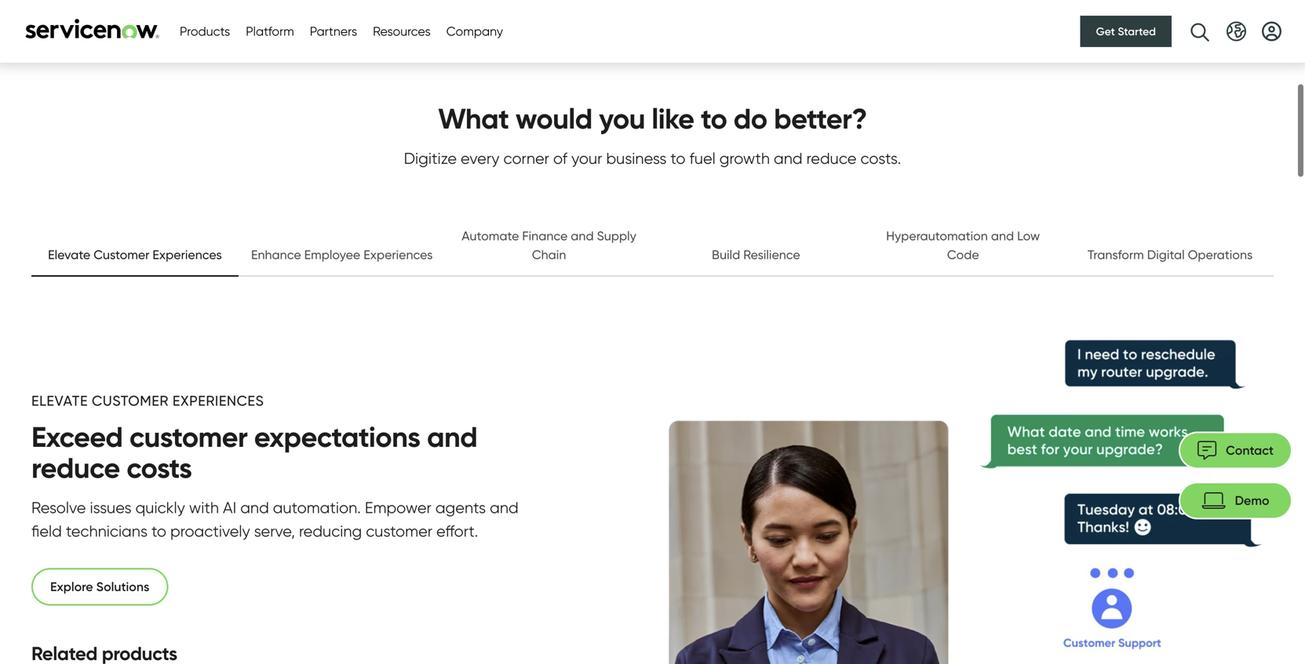 Task type: describe. For each thing, give the bounding box(es) containing it.
company
[[446, 24, 503, 39]]

platform button
[[246, 22, 294, 41]]

started
[[1118, 25, 1156, 38]]

select your country image
[[1227, 22, 1246, 41]]

get started
[[1096, 25, 1156, 38]]

go to servicenow account image
[[1262, 22, 1282, 41]]

products button
[[180, 22, 230, 41]]

get started link
[[1080, 16, 1172, 47]]

get
[[1096, 25, 1115, 38]]

servicenow image
[[24, 18, 161, 39]]



Task type: vqa. For each thing, say whether or not it's contained in the screenshot.
the content
no



Task type: locate. For each thing, give the bounding box(es) containing it.
platform
[[246, 24, 294, 39]]

resources
[[373, 24, 431, 39]]

company button
[[446, 22, 503, 41]]

products
[[180, 24, 230, 39]]

partners button
[[310, 22, 357, 41]]

partners
[[310, 24, 357, 39]]

resources button
[[373, 22, 431, 41]]



